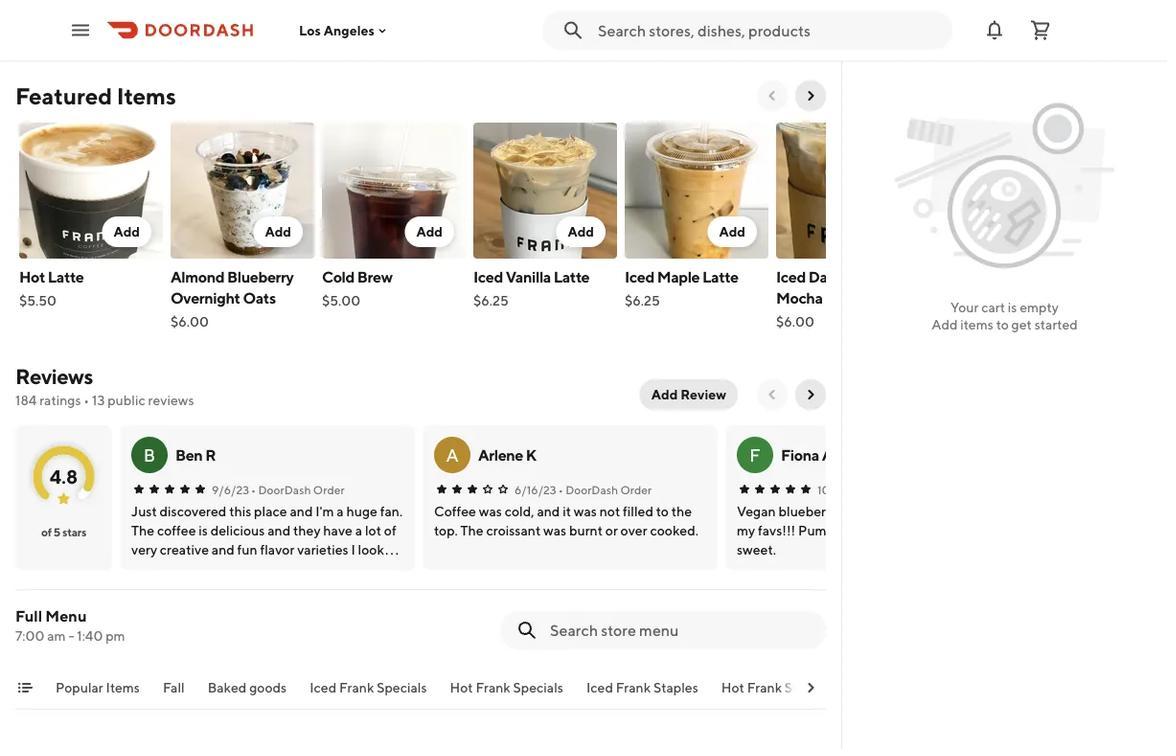 Task type: describe. For each thing, give the bounding box(es) containing it.
popular items button
[[56, 679, 140, 710]]

latte for iced vanilla latte
[[554, 268, 590, 286]]

184
[[15, 393, 37, 408]]

dark
[[809, 268, 841, 286]]

add for iced maple latte
[[720, 224, 746, 240]]

hot frank staples button
[[722, 679, 830, 710]]

iced dark chocolate mocha $6.00
[[777, 268, 914, 330]]

cart
[[982, 300, 1006, 315]]

frank for hot frank staples
[[748, 680, 782, 696]]

reviews
[[15, 364, 93, 389]]

ben
[[175, 446, 203, 465]]

notification bell image
[[984, 19, 1007, 42]]

1:40
[[77, 629, 103, 644]]

cold
[[322, 268, 355, 286]]

previous image
[[765, 387, 781, 403]]

los angeles button
[[299, 22, 390, 38]]

iced inside iced frank staples button
[[587, 680, 614, 696]]

$6.25 for maple
[[625, 293, 660, 309]]

ben r
[[175, 446, 216, 465]]

specials for iced frank specials
[[377, 680, 427, 696]]

order for a
[[621, 483, 652, 497]]

add for iced vanilla latte
[[568, 224, 594, 240]]

next image
[[804, 387, 819, 403]]

baked goods
[[208, 680, 287, 696]]

popular items
[[56, 680, 140, 696]]

review
[[681, 387, 727, 403]]

is
[[1009, 300, 1018, 315]]

1 horizontal spatial a
[[823, 446, 833, 465]]

doordash for a
[[566, 483, 619, 497]]

fiona a
[[781, 446, 833, 465]]

reviews
[[148, 393, 194, 408]]

iced for iced vanilla latte
[[474, 268, 503, 286]]

add review
[[652, 387, 727, 403]]

frank for iced frank staples
[[616, 680, 651, 696]]

cold brew $5.00
[[322, 268, 393, 309]]

Store search: begin typing to search for stores available on DoorDash text field
[[598, 20, 942, 41]]

baked
[[208, 680, 247, 696]]

reviews 184 ratings • 13 public reviews
[[15, 364, 194, 408]]

los angeles
[[299, 22, 375, 38]]

started
[[1035, 317, 1079, 333]]

featured items
[[15, 82, 176, 109]]

scroll menu navigation right image
[[804, 681, 819, 696]]

almond
[[171, 268, 225, 286]]

fiona
[[781, 446, 820, 465]]

iced inside iced frank specials button
[[310, 680, 337, 696]]

stars
[[62, 525, 86, 539]]

of
[[41, 525, 52, 539]]

frank for hot frank specials
[[476, 680, 511, 696]]

iced frank staples
[[587, 680, 699, 696]]

frank for iced frank specials
[[339, 680, 374, 696]]

iced for iced maple latte
[[625, 268, 655, 286]]

r
[[205, 446, 216, 465]]

hot latte image
[[19, 123, 163, 259]]

iced for iced dark chocolate mocha
[[777, 268, 806, 286]]

5
[[54, 525, 60, 539]]

4.8
[[50, 466, 78, 488]]

latte for iced maple latte
[[703, 268, 739, 286]]

• doordash order for b
[[251, 483, 345, 497]]

arlene k
[[478, 446, 537, 465]]

iced frank staples button
[[587, 679, 699, 710]]

fall
[[163, 680, 185, 696]]

next button of carousel image
[[804, 88, 819, 104]]

add for almond blueberry overnight oats
[[265, 224, 291, 240]]

chocolate
[[844, 268, 914, 286]]

7:00
[[15, 629, 45, 644]]

add inside your cart is empty add items to get started
[[932, 317, 958, 333]]

add button for iced vanilla latte
[[557, 217, 606, 247]]

$5.50
[[19, 293, 57, 309]]

show menu categories image
[[17, 681, 33, 696]]

staples for iced frank staples
[[654, 680, 699, 696]]

add review button
[[640, 380, 738, 410]]

• doordash order for a
[[559, 483, 652, 497]]

$6.00 for iced dark chocolate mocha
[[777, 314, 815, 330]]

featured
[[15, 82, 112, 109]]

empty
[[1020, 300, 1060, 315]]



Task type: locate. For each thing, give the bounding box(es) containing it.
latte
[[48, 268, 84, 286], [554, 268, 590, 286], [703, 268, 739, 286]]

brew
[[358, 268, 393, 286]]

$6.00 for almond blueberry overnight oats
[[171, 314, 209, 330]]

baked goods button
[[208, 679, 287, 710]]

$6.25
[[474, 293, 509, 309], [625, 293, 660, 309]]

latte right vanilla
[[554, 268, 590, 286]]

iced right hot frank specials
[[587, 680, 614, 696]]

pm
[[106, 629, 125, 644]]

to
[[997, 317, 1010, 333]]

2 order from the left
[[621, 483, 652, 497]]

$5.00
[[322, 293, 361, 309]]

1 latte from the left
[[48, 268, 84, 286]]

am
[[47, 629, 66, 644]]

1 horizontal spatial latte
[[554, 268, 590, 286]]

latte inside iced maple latte $6.25
[[703, 268, 739, 286]]

iced maple latte image
[[625, 123, 769, 259]]

get
[[1012, 317, 1033, 333]]

items inside button
[[106, 680, 140, 696]]

maple
[[658, 268, 700, 286]]

fall button
[[163, 679, 185, 710]]

2 $6.25 from the left
[[625, 293, 660, 309]]

iced frank specials button
[[310, 679, 427, 710]]

order for b
[[313, 483, 345, 497]]

add inside button
[[652, 387, 678, 403]]

hot down item search search box at the bottom of the page
[[722, 680, 745, 696]]

overnight
[[171, 289, 240, 307]]

1 horizontal spatial hot
[[450, 680, 473, 696]]

popular
[[56, 680, 103, 696]]

2 horizontal spatial latte
[[703, 268, 739, 286]]

iced
[[474, 268, 503, 286], [625, 268, 655, 286], [777, 268, 806, 286], [310, 680, 337, 696], [587, 680, 614, 696]]

2 doordash from the left
[[566, 483, 619, 497]]

hot right the iced frank specials
[[450, 680, 473, 696]]

0 horizontal spatial staples
[[654, 680, 699, 696]]

2 horizontal spatial •
[[559, 483, 564, 497]]

2 $6.00 from the left
[[777, 314, 815, 330]]

1 horizontal spatial • doordash order
[[559, 483, 652, 497]]

hot for hot latte $5.50
[[19, 268, 45, 286]]

hot frank staples
[[722, 680, 830, 696]]

almond blueberry overnight oats $6.00
[[171, 268, 294, 330]]

• inside reviews 184 ratings • 13 public reviews
[[84, 393, 89, 408]]

1 horizontal spatial order
[[621, 483, 652, 497]]

add button for cold brew
[[405, 217, 455, 247]]

menu
[[45, 607, 87, 626]]

hot frank specials button
[[450, 679, 564, 710]]

2 frank from the left
[[476, 680, 511, 696]]

2 latte from the left
[[554, 268, 590, 286]]

angeles
[[324, 22, 375, 38]]

2 • doordash order from the left
[[559, 483, 652, 497]]

open menu image
[[69, 19, 92, 42]]

hot inside hot frank specials button
[[450, 680, 473, 696]]

• doordash order right the 9/6/23
[[251, 483, 345, 497]]

almond blueberry overnight oats image
[[171, 123, 315, 259]]

• for a
[[559, 483, 564, 497]]

• doordash order right 6/16/23
[[559, 483, 652, 497]]

hot for hot frank specials
[[450, 680, 473, 696]]

latte right the "maple" on the right of the page
[[703, 268, 739, 286]]

1 frank from the left
[[339, 680, 374, 696]]

0 horizontal spatial $6.25
[[474, 293, 509, 309]]

iced left vanilla
[[474, 268, 503, 286]]

1 horizontal spatial •
[[251, 483, 256, 497]]

latte inside the iced vanilla latte $6.25
[[554, 268, 590, 286]]

1 $6.25 from the left
[[474, 293, 509, 309]]

1 horizontal spatial $6.25
[[625, 293, 660, 309]]

$6.25 for vanilla
[[474, 293, 509, 309]]

1 doordash from the left
[[258, 483, 311, 497]]

your cart is empty add items to get started
[[932, 300, 1079, 333]]

• doordash order
[[251, 483, 345, 497], [559, 483, 652, 497]]

add
[[114, 224, 140, 240], [265, 224, 291, 240], [417, 224, 443, 240], [568, 224, 594, 240], [720, 224, 746, 240], [932, 317, 958, 333], [652, 387, 678, 403]]

4 add button from the left
[[557, 217, 606, 247]]

frank inside 'button'
[[748, 680, 782, 696]]

arlene
[[478, 446, 524, 465]]

$6.00
[[171, 314, 209, 330], [777, 314, 815, 330]]

1 add button from the left
[[102, 217, 152, 247]]

items right featured
[[117, 82, 176, 109]]

staples inside 'button'
[[785, 680, 830, 696]]

reviews link
[[15, 364, 93, 389]]

4 frank from the left
[[748, 680, 782, 696]]

b
[[144, 445, 155, 466]]

items
[[117, 82, 176, 109], [106, 680, 140, 696]]

3 add button from the left
[[405, 217, 455, 247]]

doordash right 6/16/23
[[566, 483, 619, 497]]

add button for iced maple latte
[[708, 217, 758, 247]]

add button for hot latte
[[102, 217, 152, 247]]

• right the 9/6/23
[[251, 483, 256, 497]]

iced inside the iced vanilla latte $6.25
[[474, 268, 503, 286]]

0 horizontal spatial a
[[446, 445, 459, 466]]

hot for hot frank staples
[[722, 680, 745, 696]]

hot inside hot latte $5.50
[[19, 268, 45, 286]]

13
[[92, 393, 105, 408]]

1 vertical spatial items
[[106, 680, 140, 696]]

vanilla
[[506, 268, 551, 286]]

• right 6/16/23
[[559, 483, 564, 497]]

cold brew image
[[322, 123, 466, 259]]

full
[[15, 607, 42, 626]]

ratings
[[39, 393, 81, 408]]

0 items, open order cart image
[[1030, 19, 1053, 42]]

items right popular
[[106, 680, 140, 696]]

$6.25 inside iced maple latte $6.25
[[625, 293, 660, 309]]

0 horizontal spatial specials
[[377, 680, 427, 696]]

iced maple latte $6.25
[[625, 268, 739, 309]]

doordash right the 9/6/23
[[258, 483, 311, 497]]

1 horizontal spatial specials
[[514, 680, 564, 696]]

hot frank specials
[[450, 680, 564, 696]]

5 add button from the left
[[708, 217, 758, 247]]

specials
[[377, 680, 427, 696], [514, 680, 564, 696]]

items inside heading
[[117, 82, 176, 109]]

items for popular items
[[106, 680, 140, 696]]

0 horizontal spatial order
[[313, 483, 345, 497]]

order
[[313, 483, 345, 497], [621, 483, 652, 497]]

oats
[[243, 289, 276, 307]]

doordash for b
[[258, 483, 311, 497]]

2 add button from the left
[[254, 217, 303, 247]]

staples for hot frank staples
[[785, 680, 830, 696]]

1 horizontal spatial staples
[[785, 680, 830, 696]]

6/16/23
[[515, 483, 557, 497]]

$6.25 down the "maple" on the right of the page
[[625, 293, 660, 309]]

2 staples from the left
[[785, 680, 830, 696]]

doordash
[[258, 483, 311, 497], [566, 483, 619, 497]]

$6.25 inside the iced vanilla latte $6.25
[[474, 293, 509, 309]]

0 horizontal spatial •
[[84, 393, 89, 408]]

mocha
[[777, 289, 823, 307]]

los
[[299, 22, 321, 38]]

iced left the "maple" on the right of the page
[[625, 268, 655, 286]]

goods
[[250, 680, 287, 696]]

• left 13
[[84, 393, 89, 408]]

$6.00 down overnight
[[171, 314, 209, 330]]

• for b
[[251, 483, 256, 497]]

specials for hot frank specials
[[514, 680, 564, 696]]

items
[[961, 317, 994, 333]]

1 $6.00 from the left
[[171, 314, 209, 330]]

Item Search search field
[[550, 620, 811, 641]]

iced vanilla latte image
[[474, 123, 618, 259]]

staples inside button
[[654, 680, 699, 696]]

$6.00 inside almond blueberry overnight oats $6.00
[[171, 314, 209, 330]]

9/6/23
[[212, 483, 249, 497]]

items for featured items
[[117, 82, 176, 109]]

-
[[68, 629, 74, 644]]

add for hot latte
[[114, 224, 140, 240]]

iced up mocha
[[777, 268, 806, 286]]

0 horizontal spatial hot
[[19, 268, 45, 286]]

$6.25 down vanilla
[[474, 293, 509, 309]]

1 staples from the left
[[654, 680, 699, 696]]

add button for almond blueberry overnight oats
[[254, 217, 303, 247]]

hot latte $5.50
[[19, 268, 84, 309]]

3 latte from the left
[[703, 268, 739, 286]]

iced vanilla latte $6.25
[[474, 268, 590, 309]]

$6.00 down mocha
[[777, 314, 815, 330]]

3 frank from the left
[[616, 680, 651, 696]]

•
[[84, 393, 89, 408], [251, 483, 256, 497], [559, 483, 564, 497]]

your
[[951, 300, 979, 315]]

f
[[750, 445, 761, 466]]

hot inside hot frank staples 'button'
[[722, 680, 745, 696]]

staples
[[654, 680, 699, 696], [785, 680, 830, 696]]

1 horizontal spatial doordash
[[566, 483, 619, 497]]

$6.00 inside iced dark chocolate mocha $6.00
[[777, 314, 815, 330]]

0 horizontal spatial doordash
[[258, 483, 311, 497]]

1 horizontal spatial $6.00
[[777, 314, 815, 330]]

k
[[526, 446, 537, 465]]

a left arlene
[[446, 445, 459, 466]]

iced inside iced maple latte $6.25
[[625, 268, 655, 286]]

a
[[446, 445, 459, 466], [823, 446, 833, 465]]

1 specials from the left
[[377, 680, 427, 696]]

hot
[[19, 268, 45, 286], [450, 680, 473, 696], [722, 680, 745, 696]]

featured items heading
[[15, 81, 176, 111]]

0 horizontal spatial latte
[[48, 268, 84, 286]]

previous button of carousel image
[[765, 88, 781, 104]]

add button
[[102, 217, 152, 247], [254, 217, 303, 247], [405, 217, 455, 247], [557, 217, 606, 247], [708, 217, 758, 247]]

1 • doordash order from the left
[[251, 483, 345, 497]]

0 vertical spatial items
[[117, 82, 176, 109]]

1 order from the left
[[313, 483, 345, 497]]

blueberry
[[227, 268, 294, 286]]

frank
[[339, 680, 374, 696], [476, 680, 511, 696], [616, 680, 651, 696], [748, 680, 782, 696]]

0 horizontal spatial $6.00
[[171, 314, 209, 330]]

iced frank specials
[[310, 680, 427, 696]]

0 horizontal spatial • doordash order
[[251, 483, 345, 497]]

add for cold brew
[[417, 224, 443, 240]]

latte up the $5.50
[[48, 268, 84, 286]]

public
[[108, 393, 145, 408]]

10/6/23
[[818, 483, 861, 497]]

hot up the $5.50
[[19, 268, 45, 286]]

full menu 7:00 am - 1:40 pm
[[15, 607, 125, 644]]

iced right goods
[[310, 680, 337, 696]]

latte inside hot latte $5.50
[[48, 268, 84, 286]]

a right fiona
[[823, 446, 833, 465]]

2 specials from the left
[[514, 680, 564, 696]]

2 horizontal spatial hot
[[722, 680, 745, 696]]

iced inside iced dark chocolate mocha $6.00
[[777, 268, 806, 286]]

of 5 stars
[[41, 525, 86, 539]]



Task type: vqa. For each thing, say whether or not it's contained in the screenshot.
chick-fil-a at left bottom
no



